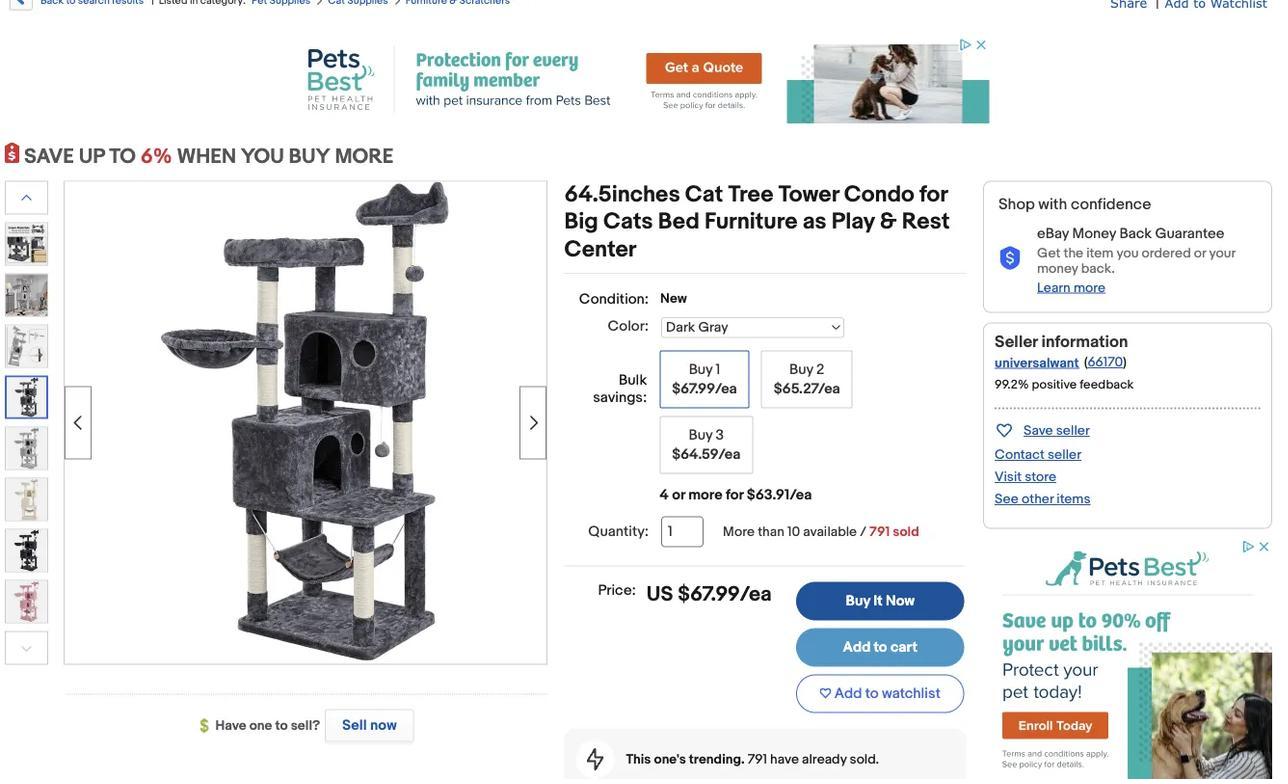 Task type: describe. For each thing, give the bounding box(es) containing it.
66170 link
[[1088, 354, 1124, 371]]

condition:
[[579, 291, 649, 308]]

picture 10 of 12 image
[[6, 479, 47, 520]]

sell now
[[342, 717, 397, 734]]

tower
[[779, 181, 839, 208]]

rest
[[902, 208, 950, 236]]

back
[[1120, 225, 1152, 242]]

guarantee
[[1156, 225, 1225, 242]]

you
[[1117, 245, 1139, 261]]

1 vertical spatial advertisement region
[[984, 538, 1273, 779]]

/
[[860, 524, 867, 540]]

see other items link
[[995, 491, 1091, 508]]

already
[[802, 751, 847, 768]]

&
[[880, 208, 897, 236]]

1 vertical spatial for
[[726, 486, 744, 504]]

universalwant link
[[995, 355, 1080, 371]]

back.
[[1082, 260, 1115, 277]]

bulk savings:
[[593, 372, 647, 406]]

savings:
[[593, 389, 647, 406]]

1 vertical spatial $67.99/ea
[[678, 582, 772, 607]]

more inside 64.5inches cat tree tower condo for big cats bed furniture as play & rest center main content
[[689, 486, 723, 504]]

save seller
[[1024, 423, 1090, 439]]

buy it now link
[[797, 582, 965, 620]]

play
[[832, 208, 875, 236]]

with details__icon image for ebay money back guarantee
[[999, 247, 1022, 271]]

add to cart link
[[797, 628, 965, 667]]

buy inside buy it now link
[[846, 593, 871, 610]]

buy for buy 1
[[689, 361, 713, 378]]

you
[[241, 144, 284, 169]]

ebay
[[1038, 225, 1069, 242]]

us $67.99/ea
[[647, 582, 772, 607]]

have
[[771, 751, 799, 768]]

buy 2 $65.27/ea
[[774, 361, 840, 398]]

0 vertical spatial $67.99/ea
[[672, 380, 737, 398]]

shop with confidence
[[999, 195, 1152, 214]]

get
[[1038, 245, 1061, 261]]

1 horizontal spatial 791
[[870, 524, 890, 540]]

64.5inches
[[565, 181, 680, 208]]

more than 10 available / 791 sold
[[723, 524, 920, 540]]

price:
[[598, 582, 636, 599]]

for inside 64.5inches cat tree tower condo for big cats bed furniture as play & rest center
[[920, 181, 948, 208]]

buy it now
[[846, 593, 915, 610]]

picture 6 of 12 image
[[6, 274, 47, 316]]

condo
[[844, 181, 915, 208]]

furniture
[[705, 208, 798, 236]]

add for add to watchlist
[[835, 685, 862, 702]]

visit store link
[[995, 469, 1057, 485]]

picture 5 of 12 image
[[6, 223, 47, 265]]

shop
[[999, 195, 1035, 214]]

64.5inches cat tree tower condo for big cats bed furniture as play & rest center
[[565, 181, 950, 263]]

than
[[758, 524, 785, 540]]

more
[[335, 144, 394, 169]]

big
[[565, 208, 599, 236]]

items
[[1057, 491, 1091, 508]]

64.5inches cat tree tower condo for big cats bed furniture as play & rest center - picture 8 of 12 image
[[65, 180, 547, 662]]

learn
[[1038, 280, 1071, 296]]

sold.
[[850, 751, 879, 768]]

add to cart
[[843, 639, 918, 656]]

66170
[[1088, 354, 1124, 371]]

now
[[370, 717, 397, 734]]

picture 12 of 12 image
[[6, 581, 47, 622]]

picture 8 of 12 image
[[7, 377, 46, 417]]

sell?
[[291, 718, 320, 734]]

4
[[660, 486, 669, 504]]

universalwant
[[995, 355, 1080, 371]]

positive
[[1032, 377, 1077, 392]]

10
[[788, 524, 800, 540]]

ordered
[[1142, 245, 1192, 261]]

center
[[565, 236, 637, 263]]

one's
[[654, 751, 686, 768]]

when
[[177, 144, 236, 169]]

watchlist
[[882, 685, 941, 702]]

as
[[803, 208, 827, 236]]

this one's trending. 791 have already sold.
[[626, 751, 879, 768]]

seller
[[995, 332, 1038, 352]]

with
[[1039, 195, 1068, 214]]

information
[[1042, 332, 1129, 352]]

save
[[24, 144, 74, 169]]

learn more link
[[1038, 280, 1106, 296]]

new
[[661, 290, 687, 307]]



Task type: vqa. For each thing, say whether or not it's contained in the screenshot.
All Filters "button"
no



Task type: locate. For each thing, give the bounding box(es) containing it.
or down guarantee
[[1195, 245, 1207, 261]]

)
[[1124, 354, 1127, 371]]

buy for buy 3
[[689, 427, 713, 444]]

seller inside button
[[1057, 423, 1090, 439]]

or right 4
[[672, 486, 685, 504]]

contact seller visit store see other items
[[995, 447, 1091, 508]]

0 vertical spatial with details__icon image
[[999, 247, 1022, 271]]

buy inside buy 3 $64.59/ea
[[689, 427, 713, 444]]

1 vertical spatial more
[[689, 486, 723, 504]]

visit
[[995, 469, 1022, 485]]

save seller button
[[995, 419, 1090, 441]]

to
[[874, 639, 888, 656], [866, 685, 879, 702], [275, 718, 288, 734]]

contact seller link
[[995, 447, 1082, 463]]

64.5inches cat tree tower condo for big cats bed furniture as play & rest center main content
[[565, 181, 967, 779]]

1 vertical spatial seller
[[1048, 447, 1082, 463]]

tree
[[728, 181, 774, 208]]

us
[[647, 582, 673, 607]]

0 vertical spatial or
[[1195, 245, 1207, 261]]

$65.27/ea
[[774, 380, 840, 398]]

add
[[843, 639, 871, 656], [835, 685, 862, 702]]

ebay money back guarantee get the item you ordered or your money back. learn more
[[1038, 225, 1236, 296]]

0 vertical spatial 791
[[870, 524, 890, 540]]

1 horizontal spatial or
[[1195, 245, 1207, 261]]

0 horizontal spatial 791
[[748, 751, 767, 768]]

Quantity: text field
[[662, 516, 704, 547]]

with details__icon image for this one's trending.
[[587, 748, 604, 771]]

1 vertical spatial to
[[866, 685, 879, 702]]

0 vertical spatial for
[[920, 181, 948, 208]]

or inside the ebay money back guarantee get the item you ordered or your money back. learn more
[[1195, 245, 1207, 261]]

1 horizontal spatial with details__icon image
[[999, 247, 1022, 271]]

seller
[[1057, 423, 1090, 439], [1048, 447, 1082, 463]]

cart
[[891, 639, 918, 656]]

for up more
[[726, 486, 744, 504]]

more down back.
[[1074, 280, 1106, 296]]

trending.
[[689, 751, 745, 768]]

bed
[[658, 208, 700, 236]]

sold
[[893, 524, 920, 540]]

dollar sign image
[[200, 719, 216, 734]]

more down the $64.59/ea at right
[[689, 486, 723, 504]]

available
[[803, 524, 857, 540]]

buy for buy 2
[[790, 361, 813, 378]]

or inside main content
[[672, 486, 685, 504]]

this
[[626, 751, 651, 768]]

2 vertical spatial to
[[275, 718, 288, 734]]

save
[[1024, 423, 1054, 439]]

now
[[886, 593, 915, 610]]

cat
[[685, 181, 723, 208]]

buy
[[689, 361, 713, 378], [790, 361, 813, 378], [689, 427, 713, 444], [846, 593, 871, 610]]

with details__icon image inside 64.5inches cat tree tower condo for big cats bed furniture as play & rest center main content
[[587, 748, 604, 771]]

add for add to cart
[[843, 639, 871, 656]]

buy 3 $64.59/ea
[[672, 427, 741, 463]]

buy left the 2
[[790, 361, 813, 378]]

to inside button
[[866, 685, 879, 702]]

seller information universalwant ( 66170 ) 99.2% positive feedback
[[995, 332, 1134, 392]]

store
[[1025, 469, 1057, 485]]

buy inside buy 1 $67.99/ea
[[689, 361, 713, 378]]

1 vertical spatial with details__icon image
[[587, 748, 604, 771]]

picture 7 of 12 image
[[6, 325, 47, 367]]

add down the add to cart link
[[835, 685, 862, 702]]

to left the cart
[[874, 639, 888, 656]]

bulk
[[619, 372, 647, 389]]

buy
[[289, 144, 330, 169]]

0 vertical spatial add
[[843, 639, 871, 656]]

2
[[817, 361, 825, 378]]

0 horizontal spatial more
[[689, 486, 723, 504]]

4 or more for $63.91/ea
[[660, 486, 812, 504]]

791 right /
[[870, 524, 890, 540]]

seller down "save seller"
[[1048, 447, 1082, 463]]

buy inside buy 2 $65.27/ea
[[790, 361, 813, 378]]

more inside the ebay money back guarantee get the item you ordered or your money back. learn more
[[1074, 280, 1106, 296]]

one
[[249, 718, 272, 734]]

buy left 1
[[689, 361, 713, 378]]

sell now link
[[320, 709, 414, 742]]

money
[[1038, 260, 1079, 277]]

up
[[79, 144, 105, 169]]

buy left 3
[[689, 427, 713, 444]]

0 horizontal spatial for
[[726, 486, 744, 504]]

with details__icon image left this
[[587, 748, 604, 771]]

99.2%
[[995, 377, 1029, 392]]

buy left it
[[846, 593, 871, 610]]

to
[[109, 144, 136, 169]]

3
[[716, 427, 724, 444]]

add inside add to watchlist button
[[835, 685, 862, 702]]

with details__icon image left get
[[999, 247, 1022, 271]]

quantity:
[[588, 523, 649, 540]]

picture 11 of 12 image
[[6, 530, 47, 571]]

the
[[1064, 245, 1084, 261]]

0 vertical spatial advertisement region
[[288, 37, 990, 123]]

feedback
[[1080, 377, 1134, 392]]

$67.99/ea down more
[[678, 582, 772, 607]]

$67.99/ea down 1
[[672, 380, 737, 398]]

have
[[216, 718, 247, 734]]

1
[[716, 361, 721, 378]]

0 horizontal spatial with details__icon image
[[587, 748, 604, 771]]

contact
[[995, 447, 1045, 463]]

0 vertical spatial to
[[874, 639, 888, 656]]

more
[[1074, 280, 1106, 296], [689, 486, 723, 504]]

picture 9 of 12 image
[[6, 428, 47, 469]]

to left watchlist
[[866, 685, 879, 702]]

791 left have
[[748, 751, 767, 768]]

0 vertical spatial seller
[[1057, 423, 1090, 439]]

more
[[723, 524, 755, 540]]

seller for contact
[[1048, 447, 1082, 463]]

791
[[870, 524, 890, 540], [748, 751, 767, 768]]

for right "&"
[[920, 181, 948, 208]]

1 vertical spatial 791
[[748, 751, 767, 768]]

1 horizontal spatial more
[[1074, 280, 1106, 296]]

1 vertical spatial or
[[672, 486, 685, 504]]

add left the cart
[[843, 639, 871, 656]]

seller inside contact seller visit store see other items
[[1048, 447, 1082, 463]]

your
[[1210, 245, 1236, 261]]

$67.99/ea
[[672, 380, 737, 398], [678, 582, 772, 607]]

(
[[1084, 354, 1088, 371]]

other
[[1022, 491, 1054, 508]]

$64.59/ea
[[672, 446, 741, 463]]

0 horizontal spatial or
[[672, 486, 685, 504]]

it
[[874, 593, 883, 610]]

to right one
[[275, 718, 288, 734]]

add to watchlist button
[[797, 675, 965, 713]]

seller right save
[[1057, 423, 1090, 439]]

money
[[1073, 225, 1117, 242]]

have one to sell?
[[216, 718, 320, 734]]

see
[[995, 491, 1019, 508]]

to for cart
[[874, 639, 888, 656]]

cats
[[604, 208, 653, 236]]

item
[[1087, 245, 1114, 261]]

$63.91/ea
[[747, 486, 812, 504]]

with details__icon image
[[999, 247, 1022, 271], [587, 748, 604, 771]]

sell
[[342, 717, 367, 734]]

to for watchlist
[[866, 685, 879, 702]]

add inside the add to cart link
[[843, 639, 871, 656]]

1 vertical spatial add
[[835, 685, 862, 702]]

seller for save
[[1057, 423, 1090, 439]]

1 horizontal spatial for
[[920, 181, 948, 208]]

for
[[920, 181, 948, 208], [726, 486, 744, 504]]

0 vertical spatial more
[[1074, 280, 1106, 296]]

confidence
[[1071, 195, 1152, 214]]

advertisement region
[[288, 37, 990, 123], [984, 538, 1273, 779]]



